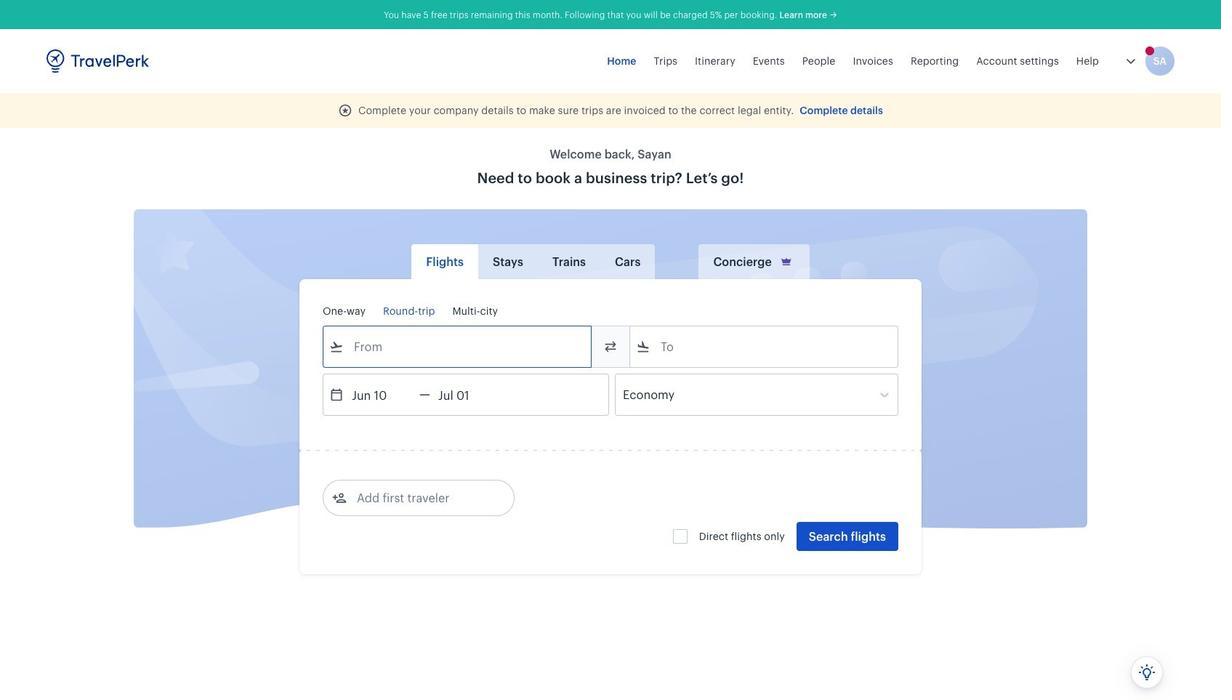 Task type: describe. For each thing, give the bounding box(es) containing it.
Return text field
[[430, 375, 506, 415]]



Task type: locate. For each thing, give the bounding box(es) containing it.
From search field
[[344, 335, 572, 359]]

Add first traveler search field
[[347, 487, 498, 510]]

Depart text field
[[344, 375, 420, 415]]

To search field
[[651, 335, 879, 359]]



Task type: vqa. For each thing, say whether or not it's contained in the screenshot.
"Calendar" application
no



